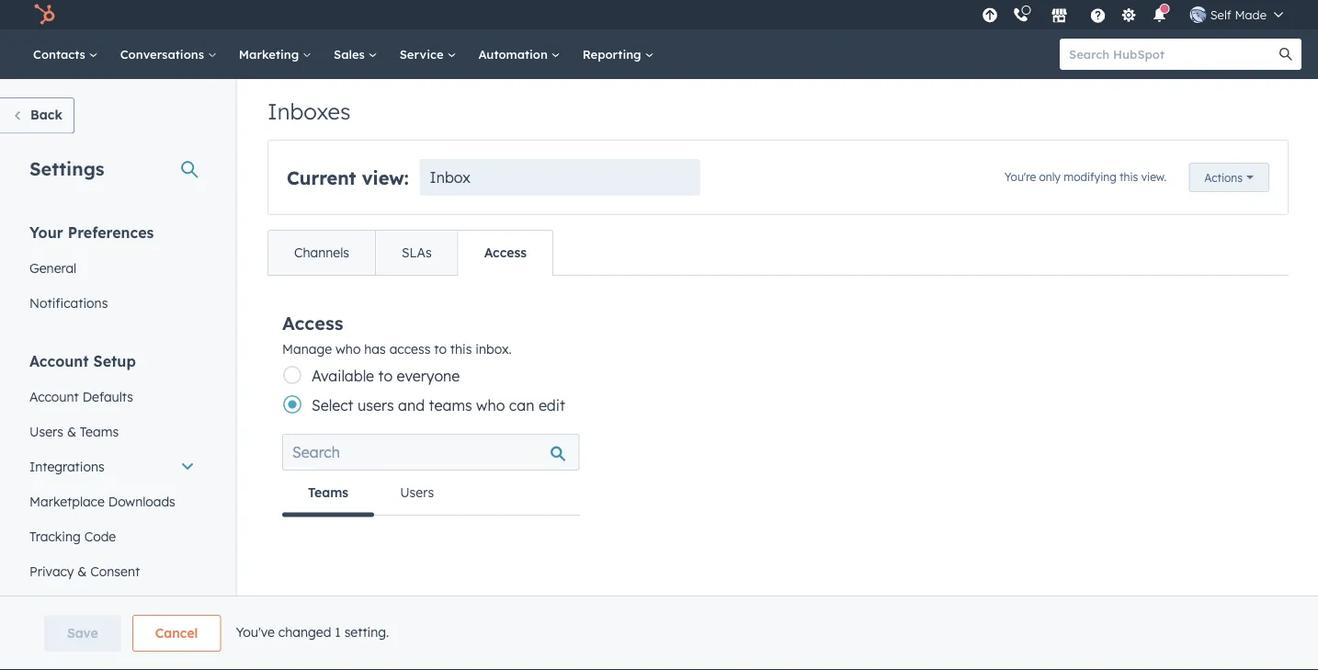 Task type: locate. For each thing, give the bounding box(es) containing it.
0 vertical spatial users
[[29, 424, 63, 440]]

ruby anderson image
[[1191, 6, 1207, 23]]

notifications button
[[1145, 0, 1176, 29]]

marketing link
[[228, 29, 323, 79]]

notifications image
[[1152, 8, 1169, 25]]

access
[[484, 245, 527, 261], [282, 311, 344, 334]]

tab list down select users and teams who can edit
[[282, 471, 580, 517]]

1 vertical spatial to
[[379, 367, 393, 385]]

1 vertical spatial tab list
[[282, 471, 580, 517]]

contacts link
[[22, 29, 109, 79]]

0 vertical spatial &
[[67, 424, 76, 440]]

teams link
[[282, 471, 374, 517]]

to inside access manage who has access to this inbox.
[[434, 341, 447, 357]]

access right the slas
[[484, 245, 527, 261]]

this inside access manage who has access to this inbox.
[[450, 341, 472, 357]]

0 vertical spatial account
[[29, 352, 89, 370]]

users for users
[[400, 485, 434, 501]]

automation link
[[468, 29, 572, 79]]

0 horizontal spatial teams
[[80, 424, 119, 440]]

Search search field
[[282, 434, 580, 471]]

slas link
[[375, 231, 458, 275]]

who
[[336, 341, 361, 357], [476, 396, 505, 415]]

self made
[[1211, 7, 1267, 22]]

0 vertical spatial access
[[484, 245, 527, 261]]

users for users & teams
[[29, 424, 63, 440]]

changed
[[279, 624, 331, 640]]

reporting
[[583, 46, 645, 62]]

help image
[[1090, 8, 1107, 25]]

general link
[[18, 251, 206, 286]]

self made menu
[[977, 0, 1297, 29]]

1 vertical spatial access
[[282, 311, 344, 334]]

1 horizontal spatial to
[[434, 341, 447, 357]]

0 horizontal spatial to
[[379, 367, 393, 385]]

teams
[[80, 424, 119, 440], [308, 485, 349, 501]]

your preferences
[[29, 223, 154, 241]]

1 vertical spatial account
[[29, 389, 79, 405]]

account for account setup
[[29, 352, 89, 370]]

current
[[287, 166, 356, 189]]

upgrade link
[[979, 5, 1002, 24]]

privacy & consent link
[[18, 554, 206, 589]]

service link
[[389, 29, 468, 79]]

1 horizontal spatial users
[[400, 485, 434, 501]]

1 account from the top
[[29, 352, 89, 370]]

sales
[[334, 46, 368, 62]]

manage
[[282, 341, 332, 357]]

& right the privacy
[[78, 563, 87, 579]]

1 vertical spatial this
[[450, 341, 472, 357]]

teams down defaults
[[80, 424, 119, 440]]

& for privacy
[[78, 563, 87, 579]]

account setup
[[29, 352, 136, 370]]

account up account defaults on the left bottom of the page
[[29, 352, 89, 370]]

0 horizontal spatial access
[[282, 311, 344, 334]]

conversations
[[120, 46, 208, 62]]

1 horizontal spatial this
[[1120, 170, 1139, 184]]

privacy
[[29, 563, 74, 579]]

cancel
[[155, 625, 198, 641]]

setting.
[[345, 624, 389, 640]]

access for access
[[484, 245, 527, 261]]

inbox.
[[476, 341, 512, 357]]

0 horizontal spatial users
[[29, 424, 63, 440]]

only
[[1040, 170, 1061, 184]]

automation
[[479, 46, 552, 62]]

who left has at left bottom
[[336, 341, 361, 357]]

0 vertical spatial to
[[434, 341, 447, 357]]

defaults
[[82, 389, 133, 405]]

1 horizontal spatial teams
[[308, 485, 349, 501]]

access manage who has access to this inbox.
[[282, 311, 512, 357]]

account
[[29, 352, 89, 370], [29, 389, 79, 405]]

and
[[398, 396, 425, 415]]

0 horizontal spatial who
[[336, 341, 361, 357]]

you're only modifying this view.
[[1005, 170, 1167, 184]]

actions button
[[1189, 163, 1270, 192]]

tab list
[[268, 230, 554, 276], [282, 471, 580, 517]]

users & teams link
[[18, 414, 206, 449]]

users down search search field
[[400, 485, 434, 501]]

everyone
[[397, 367, 460, 385]]

tracking code link
[[18, 519, 206, 554]]

this left view.
[[1120, 170, 1139, 184]]

you've changed 1 setting.
[[236, 624, 389, 640]]

who inside access manage who has access to this inbox.
[[336, 341, 361, 357]]

settings image
[[1121, 8, 1138, 24]]

made
[[1235, 7, 1267, 22]]

hubspot image
[[33, 4, 55, 26]]

1 vertical spatial &
[[78, 563, 87, 579]]

notifications
[[29, 295, 108, 311]]

to
[[434, 341, 447, 357], [379, 367, 393, 385]]

0 vertical spatial who
[[336, 341, 361, 357]]

service
[[400, 46, 447, 62]]

users up integrations
[[29, 424, 63, 440]]

access inside access manage who has access to this inbox.
[[282, 311, 344, 334]]

0 vertical spatial teams
[[80, 424, 119, 440]]

1 vertical spatial who
[[476, 396, 505, 415]]

tracking code
[[29, 528, 116, 544]]

1 vertical spatial users
[[400, 485, 434, 501]]

teams down select
[[308, 485, 349, 501]]

tab list containing channels
[[268, 230, 554, 276]]

calling icon image
[[1013, 7, 1030, 24]]

& up integrations
[[67, 424, 76, 440]]

modifying
[[1064, 170, 1117, 184]]

your
[[29, 223, 63, 241]]

this left inbox. at the left of page
[[450, 341, 472, 357]]

calling icon button
[[1006, 3, 1037, 27]]

to up everyone
[[434, 341, 447, 357]]

0 vertical spatial this
[[1120, 170, 1139, 184]]

contacts
[[33, 46, 89, 62]]

2 account from the top
[[29, 389, 79, 405]]

to down has at left bottom
[[379, 367, 393, 385]]

0 horizontal spatial &
[[67, 424, 76, 440]]

you're
[[1005, 170, 1037, 184]]

1 horizontal spatial access
[[484, 245, 527, 261]]

tab list down view:
[[268, 230, 554, 276]]

who left can
[[476, 396, 505, 415]]

general
[[29, 260, 77, 276]]

edit
[[539, 396, 565, 415]]

slas
[[402, 245, 432, 261]]

account up users & teams
[[29, 389, 79, 405]]

access up 'manage'
[[282, 311, 344, 334]]

0 vertical spatial tab list
[[268, 230, 554, 276]]

access link
[[458, 231, 553, 275]]

settings link
[[1118, 5, 1141, 24]]

marketplaces button
[[1041, 0, 1079, 29]]

users
[[29, 424, 63, 440], [400, 485, 434, 501]]

0 horizontal spatial this
[[450, 341, 472, 357]]

save button
[[44, 615, 121, 652]]

users inside 'link'
[[400, 485, 434, 501]]

Search HubSpot search field
[[1060, 39, 1286, 70]]

&
[[67, 424, 76, 440], [78, 563, 87, 579]]

1 horizontal spatial &
[[78, 563, 87, 579]]

self made button
[[1180, 0, 1295, 29]]

1 vertical spatial teams
[[308, 485, 349, 501]]

tab panel
[[282, 515, 580, 545]]

security link
[[18, 589, 206, 624]]

channels
[[294, 245, 350, 261]]

account defaults link
[[18, 379, 206, 414]]

users inside 'account setup' element
[[29, 424, 63, 440]]

teams inside tab list
[[308, 485, 349, 501]]



Task type: vqa. For each thing, say whether or not it's contained in the screenshot.
the bottom tab list
yes



Task type: describe. For each thing, give the bounding box(es) containing it.
marketplace downloads link
[[18, 484, 206, 519]]

tab list containing teams
[[282, 471, 580, 517]]

notifications link
[[18, 286, 206, 321]]

inbox
[[430, 168, 471, 187]]

help button
[[1083, 0, 1114, 29]]

& for users
[[67, 424, 76, 440]]

downloads
[[108, 493, 175, 509]]

current view:
[[287, 166, 409, 189]]

settings
[[29, 157, 104, 180]]

preferences
[[68, 223, 154, 241]]

users & teams
[[29, 424, 119, 440]]

access
[[390, 341, 431, 357]]

account for account defaults
[[29, 389, 79, 405]]

integrations
[[29, 458, 105, 475]]

available
[[312, 367, 374, 385]]

save
[[67, 625, 98, 641]]

account defaults
[[29, 389, 133, 405]]

cancel button
[[132, 615, 221, 652]]

view:
[[362, 166, 409, 189]]

consent
[[90, 563, 140, 579]]

1 horizontal spatial who
[[476, 396, 505, 415]]

inboxes
[[268, 97, 351, 125]]

inbox button
[[420, 159, 701, 196]]

back link
[[0, 97, 74, 134]]

channels link
[[269, 231, 375, 275]]

integrations button
[[18, 449, 206, 484]]

actions
[[1205, 171, 1243, 184]]

marketing
[[239, 46, 303, 62]]

reporting link
[[572, 29, 665, 79]]

hubspot link
[[22, 4, 69, 26]]

code
[[84, 528, 116, 544]]

security
[[29, 598, 79, 614]]

available to everyone
[[312, 367, 460, 385]]

tracking
[[29, 528, 81, 544]]

users
[[358, 396, 394, 415]]

back
[[30, 107, 62, 123]]

access for access manage who has access to this inbox.
[[282, 311, 344, 334]]

users link
[[374, 471, 460, 515]]

page section element
[[0, 615, 1319, 652]]

select users and teams who can edit
[[312, 396, 565, 415]]

has
[[364, 341, 386, 357]]

conversations link
[[109, 29, 228, 79]]

privacy & consent
[[29, 563, 140, 579]]

your preferences element
[[18, 222, 206, 321]]

marketplace downloads
[[29, 493, 175, 509]]

view.
[[1142, 170, 1167, 184]]

upgrade image
[[982, 8, 999, 24]]

marketplace
[[29, 493, 105, 509]]

self
[[1211, 7, 1232, 22]]

1
[[335, 624, 341, 640]]

setup
[[93, 352, 136, 370]]

account setup element
[[18, 351, 206, 624]]

search button
[[1271, 39, 1302, 70]]

teams
[[429, 396, 472, 415]]

search image
[[1280, 48, 1293, 61]]

you've
[[236, 624, 275, 640]]

sales link
[[323, 29, 389, 79]]

teams inside 'account setup' element
[[80, 424, 119, 440]]

select
[[312, 396, 354, 415]]

can
[[509, 396, 535, 415]]

marketplaces image
[[1052, 8, 1068, 25]]



